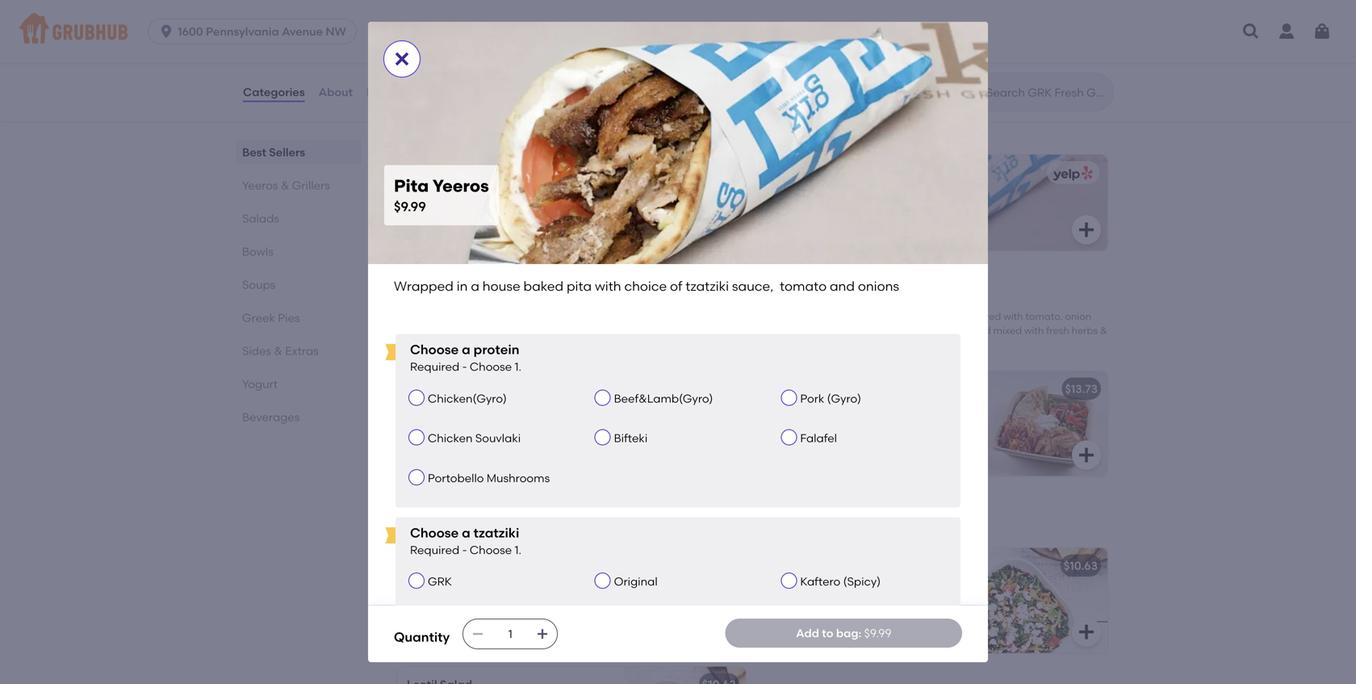 Task type: describe. For each thing, give the bounding box(es) containing it.
a inside choose a protein required - choose 1.
[[462, 342, 471, 357]]

onions inside wrapped in a house baked pita with choice of tzatziki sauce,  tomato and onions
[[407, 441, 443, 455]]

& for yeeros & grillers
[[281, 178, 289, 192]]

kaftero (spicy)
[[801, 575, 881, 588]]

best for best sellers
[[242, 145, 266, 159]]

vinaigrette.
[[870, 631, 932, 645]]

tzatziki inside choose a tzatziki required - choose 1.
[[474, 525, 520, 540]]

house inside yeeros & grillers yeeros--a traditional meat marinated and roasted, sourced from, thinly sliced and wrapped in a house baked pita or plate. served with tomato, onion and your choice of choice of tzatziki.  grillers-authentic beef patties or chicken kebaps made from fine cuts of meat, minced and mixed with fresh herbs & spices then grilled against an open flame. served with warm sides and homemade tzatziki.
[[844, 310, 873, 322]]

1 vertical spatial wrapped in a house baked pita with choice of tzatziki sauce,  tomato and onions
[[407, 408, 605, 455]]

0 vertical spatial wrapped
[[394, 278, 454, 294]]

peas
[[878, 598, 905, 612]]

fine
[[851, 324, 869, 336]]

seller
[[440, 365, 466, 377]]

greek salad
[[407, 559, 476, 573]]

1600
[[178, 25, 203, 38]]

grubhub
[[486, 126, 535, 140]]

bifteki
[[614, 431, 648, 445]]

a up traditional
[[471, 278, 480, 294]]

1 horizontal spatial onions
[[858, 278, 900, 294]]

plate yeeros image
[[987, 371, 1108, 476]]

1 vertical spatial svg image
[[392, 49, 412, 69]]

beef&lamb(gyro)
[[614, 392, 713, 405]]

dressed
[[927, 615, 970, 628]]

cuts
[[871, 324, 891, 336]]

salad for greek salad
[[443, 559, 476, 573]]

best sellers
[[242, 145, 305, 159]]

minced
[[935, 324, 970, 336]]

chicken
[[428, 431, 473, 445]]

0 vertical spatial house
[[483, 278, 521, 294]]

choose a protein required - choose 1.
[[410, 342, 522, 374]]

greek inside kale with scallions, tomatoes, carrots, black-eyed peas and authentic greek feta cheese dressed with a lemon herb vinaigrette. served with pita bread
[[824, 615, 858, 628]]

2 vertical spatial svg image
[[536, 628, 549, 640]]

sides.
[[838, 421, 869, 435]]

about button
[[318, 63, 354, 121]]

- for grillers
[[429, 310, 433, 322]]

pita yeeros image
[[625, 371, 746, 476]]

kale for kale salad
[[769, 559, 793, 573]]

black-
[[814, 598, 848, 612]]

$10.63
[[1064, 559, 1098, 573]]

kebaps
[[760, 324, 795, 336]]

wrapped inside wrapped in a house baked pita with choice of tzatziki sauce,  tomato and onions
[[407, 408, 459, 422]]

protein
[[474, 342, 520, 357]]

yeeros-
[[394, 310, 429, 322]]

choose a tzatziki required - choose 1.
[[410, 525, 522, 557]]

cheese
[[885, 615, 924, 628]]

your
[[415, 324, 436, 336]]

(spicy)
[[844, 575, 881, 588]]

against
[[481, 339, 516, 350]]

sourced
[[635, 310, 673, 322]]

marinated
[[521, 310, 571, 322]]

kale salad
[[769, 559, 828, 573]]

soups
[[242, 278, 276, 292]]

a
[[433, 310, 440, 322]]

from,
[[675, 310, 700, 322]]

choice down pita yeeros
[[407, 425, 444, 438]]

pita inside served with tzatziki sauce, a pita bread and 2 sides.
[[924, 405, 946, 419]]

reviews
[[367, 85, 412, 99]]

greek for greek salad
[[407, 559, 441, 573]]

yeeros & grillers yeeros--a traditional meat marinated and roasted, sourced from, thinly sliced and wrapped in a house baked pita or plate. served with tomato, onion and your choice of choice of tzatziki.  grillers-authentic beef patties or chicken kebaps made from fine cuts of meat, minced and mixed with fresh herbs & spices then grilled against an open flame. served with warm sides and homemade tzatziki.
[[394, 288, 1108, 350]]

sellers for best sellers most ordered on grubhub
[[436, 103, 492, 124]]

sellers for best sellers
[[269, 145, 305, 159]]

tomato,
[[1026, 310, 1063, 322]]

1. for protein
[[515, 360, 522, 374]]

1600 pennsylvania avenue nw
[[178, 25, 346, 38]]

of right cuts
[[893, 324, 903, 336]]

best sellers most ordered on grubhub
[[394, 103, 535, 140]]

sides
[[242, 344, 271, 358]]

2 vertical spatial in
[[462, 408, 471, 422]]

traditional
[[442, 310, 491, 322]]

warm
[[648, 339, 675, 350]]

herbs
[[1072, 324, 1098, 336]]

eyed
[[848, 598, 875, 612]]

to
[[822, 626, 834, 640]]

0 vertical spatial in
[[457, 278, 468, 294]]

0 vertical spatial or
[[928, 310, 938, 322]]

scallions,
[[821, 582, 871, 595]]

Search GRK Fresh Greek search field
[[985, 85, 1109, 100]]

baked inside yeeros & grillers yeeros--a traditional meat marinated and roasted, sourced from, thinly sliced and wrapped in a house baked pita or plate. served with tomato, onion and your choice of choice of tzatziki.  grillers-authentic beef patties or chicken kebaps made from fine cuts of meat, minced and mixed with fresh herbs & spices then grilled against an open flame. served with warm sides and homemade tzatziki.
[[875, 310, 905, 322]]

0 vertical spatial sauce,
[[732, 278, 774, 294]]

sauce, inside wrapped in a house baked pita with choice of tzatziki sauce,  tomato and onions
[[501, 425, 537, 438]]

$7.41
[[409, 217, 434, 230]]

on
[[470, 126, 484, 140]]

carrots,
[[769, 598, 811, 612]]

yelp image for spanakopita
[[689, 166, 732, 181]]

kale salad image
[[987, 548, 1108, 653]]

authentic
[[769, 615, 822, 628]]

lemon
[[805, 631, 839, 645]]

wrapped
[[780, 310, 823, 322]]

chicken(gyro)
[[428, 392, 507, 405]]

0 vertical spatial salads
[[242, 212, 279, 225]]

of down traditional
[[472, 324, 481, 336]]

from
[[827, 324, 849, 336]]

feta
[[860, 615, 882, 628]]

roasted,
[[594, 310, 633, 322]]

in inside yeeros & grillers yeeros--a traditional meat marinated and roasted, sourced from, thinly sliced and wrapped in a house baked pita or plate. served with tomato, onion and your choice of choice of tzatziki.  grillers-authentic beef patties or chicken kebaps made from fine cuts of meat, minced and mixed with fresh herbs & spices then grilled against an open flame. served with warm sides and homemade tzatziki.
[[825, 310, 833, 322]]

(gyro)
[[828, 392, 862, 405]]

grilled
[[450, 339, 479, 350]]

pita inside kale with scallions, tomatoes, carrots, black-eyed peas and authentic greek feta cheese dressed with a lemon herb vinaigrette. served with pita bread
[[835, 647, 857, 661]]

chicken
[[721, 324, 758, 336]]

house inside wrapped in a house baked pita with choice of tzatziki sauce,  tomato and onions
[[484, 408, 517, 422]]

portobello mushrooms
[[428, 471, 550, 485]]

0 vertical spatial tzatziki.
[[529, 324, 564, 336]]

served up mixed
[[969, 310, 1002, 322]]

yeeros inside yeeros & grillers yeeros--a traditional meat marinated and roasted, sourced from, thinly sliced and wrapped in a house baked pita or plate. served with tomato, onion and your choice of choice of tzatziki.  grillers-authentic beef patties or chicken kebaps made from fine cuts of meat, minced and mixed with fresh herbs & spices then grilled against an open flame. served with warm sides and homemade tzatziki.
[[394, 288, 451, 308]]

and up grillers-
[[573, 310, 592, 322]]

choice up against
[[483, 324, 515, 336]]

- for tzatziki
[[462, 543, 467, 557]]

mixed
[[994, 324, 1022, 336]]

pita inside wrapped in a house baked pita with choice of tzatziki sauce,  tomato and onions
[[557, 408, 579, 422]]

best seller
[[417, 365, 466, 377]]

about
[[319, 85, 353, 99]]

patties
[[674, 324, 707, 336]]

nw
[[326, 25, 346, 38]]

pork (gyro)
[[801, 392, 862, 405]]

sides
[[678, 339, 701, 350]]

open
[[533, 339, 557, 350]]

and inside wrapped in a house baked pita with choice of tzatziki sauce,  tomato and onions
[[583, 425, 605, 438]]

herb
[[842, 631, 867, 645]]

extras
[[285, 344, 319, 358]]

sliced
[[730, 310, 757, 322]]

choice up grilled
[[438, 324, 470, 336]]

spices
[[394, 339, 424, 350]]

categories
[[243, 85, 305, 99]]

yeeros & grillers
[[242, 178, 330, 192]]

bread inside served with tzatziki sauce, a pita bread and 2 sides.
[[769, 421, 802, 435]]

sides & extras
[[242, 344, 319, 358]]



Task type: locate. For each thing, give the bounding box(es) containing it.
bread inside kale with scallions, tomatoes, carrots, black-eyed peas and authentic greek feta cheese dressed with a lemon herb vinaigrette. served with pita bread
[[859, 647, 892, 661]]

served
[[969, 310, 1002, 322], [592, 339, 624, 350], [769, 405, 807, 419], [769, 647, 807, 661]]

homemade
[[725, 339, 780, 350]]

salads up the greek salad
[[394, 510, 452, 531]]

categories button
[[242, 63, 306, 121]]

a
[[471, 278, 480, 294], [836, 310, 842, 322], [462, 342, 471, 357], [914, 405, 922, 419], [474, 408, 481, 422], [462, 525, 471, 540], [794, 631, 802, 645]]

greek salad image
[[625, 548, 746, 653]]

1 vertical spatial onions
[[407, 441, 443, 455]]

in up from
[[825, 310, 833, 322]]

best up yeeros & grillers
[[242, 145, 266, 159]]

search icon image
[[961, 82, 980, 102]]

salad up 'kaftero'
[[796, 559, 828, 573]]

sauce, up sliced
[[732, 278, 774, 294]]

meat
[[493, 310, 519, 322]]

0 vertical spatial required
[[410, 360, 460, 374]]

greek salad button
[[397, 548, 746, 653]]

kale
[[769, 559, 793, 573], [769, 582, 793, 595]]

& up traditional
[[455, 288, 468, 308]]

1 vertical spatial wrapped
[[407, 408, 459, 422]]

1 horizontal spatial salad
[[796, 559, 828, 573]]

baked up 'marinated'
[[524, 278, 564, 294]]

bread down the herb
[[859, 647, 892, 661]]

1 vertical spatial baked
[[875, 310, 905, 322]]

tzatziki up the thinly
[[686, 278, 729, 294]]

1 horizontal spatial salads
[[394, 510, 452, 531]]

kale inside kale with scallions, tomatoes, carrots, black-eyed peas and authentic greek feta cheese dressed with a lemon herb vinaigrette. served with pita bread
[[769, 582, 793, 595]]

greek for greek pies
[[242, 311, 275, 325]]

required up the greek salad
[[410, 543, 460, 557]]

1 vertical spatial grillers
[[472, 288, 533, 308]]

a inside served with tzatziki sauce, a pita bread and 2 sides.
[[914, 405, 922, 419]]

plate yeeros
[[769, 382, 837, 396]]

2 vertical spatial greek
[[824, 615, 858, 628]]

1. inside choose a tzatziki required - choose 1.
[[515, 543, 522, 557]]

house up souvlaki
[[484, 408, 517, 422]]

choice up sourced
[[625, 278, 667, 294]]

kale for kale with scallions, tomatoes, carrots, black-eyed peas and authentic greek feta cheese dressed with a lemon herb vinaigrette. served with pita bread
[[769, 582, 793, 595]]

0 vertical spatial sellers
[[436, 103, 492, 124]]

tzatziki. down made
[[782, 339, 817, 350]]

1 vertical spatial salads
[[394, 510, 452, 531]]

1 vertical spatial bread
[[859, 647, 892, 661]]

souvlaki
[[476, 431, 521, 445]]

best
[[394, 103, 431, 124], [242, 145, 266, 159], [417, 365, 437, 377]]

sellers inside best sellers most ordered on grubhub
[[436, 103, 492, 124]]

in down chicken(gyro)
[[462, 408, 471, 422]]

baked inside wrapped in a house baked pita with choice of tzatziki sauce,  tomato and onions
[[520, 408, 555, 422]]

required down then
[[410, 360, 460, 374]]

bread down plate
[[769, 421, 802, 435]]

sauce, inside served with tzatziki sauce, a pita bread and 2 sides.
[[875, 405, 912, 419]]

0 horizontal spatial svg image
[[158, 23, 175, 40]]

required for choose a protein
[[410, 360, 460, 374]]

baked
[[524, 278, 564, 294], [875, 310, 905, 322], [520, 408, 555, 422]]

best inside best sellers most ordered on grubhub
[[394, 103, 431, 124]]

1 vertical spatial house
[[844, 310, 873, 322]]

baked up souvlaki
[[520, 408, 555, 422]]

onions up cuts
[[858, 278, 900, 294]]

2 horizontal spatial sauce,
[[875, 405, 912, 419]]

pork
[[801, 392, 825, 405]]

pita inside yeeros & grillers yeeros--a traditional meat marinated and roasted, sourced from, thinly sliced and wrapped in a house baked pita or plate. served with tomato, onion and your choice of choice of tzatziki.  grillers-authentic beef patties or chicken kebaps made from fine cuts of meat, minced and mixed with fresh herbs & spices then grilled against an open flame. served with warm sides and homemade tzatziki.
[[907, 310, 926, 322]]

and right sides
[[704, 339, 722, 350]]

yelp image
[[689, 166, 732, 181], [1051, 166, 1093, 181]]

0 vertical spatial onions
[[858, 278, 900, 294]]

1. for tzatziki
[[515, 543, 522, 557]]

and inside kale with scallions, tomatoes, carrots, black-eyed peas and authentic greek feta cheese dressed with a lemon herb vinaigrette. served with pita bread
[[907, 598, 929, 612]]

1 vertical spatial or
[[709, 324, 719, 336]]

served down authentic
[[592, 339, 624, 350]]

tomato inside wrapped in a house baked pita with choice of tzatziki sauce,  tomato and onions
[[540, 425, 580, 438]]

1 horizontal spatial sauce,
[[732, 278, 774, 294]]

0 horizontal spatial grillers
[[292, 178, 330, 192]]

a up from
[[836, 310, 842, 322]]

2 yelp image from the left
[[1051, 166, 1093, 181]]

main navigation navigation
[[0, 0, 1357, 63]]

0 horizontal spatial greek
[[242, 311, 275, 325]]

1 horizontal spatial or
[[928, 310, 938, 322]]

required inside choose a protein required - choose 1.
[[410, 360, 460, 374]]

pita yeeros $9.99
[[394, 176, 489, 214], [771, 198, 833, 230]]

- up your
[[429, 310, 433, 322]]

1 yelp image from the left
[[689, 166, 732, 181]]

served down plate
[[769, 405, 807, 419]]

grillers up meat
[[472, 288, 533, 308]]

1. down "mushrooms"
[[515, 543, 522, 557]]

reviews button
[[366, 63, 412, 121]]

1 horizontal spatial pita yeeros $9.99
[[771, 198, 833, 230]]

or
[[928, 310, 938, 322], [709, 324, 719, 336]]

0 horizontal spatial tzatziki.
[[529, 324, 564, 336]]

an
[[519, 339, 531, 350]]

1. inside choose a protein required - choose 1.
[[515, 360, 522, 374]]

house up fine
[[844, 310, 873, 322]]

tzatziki inside wrapped in a house baked pita with choice of tzatziki sauce,  tomato and onions
[[460, 425, 498, 438]]

yogurt
[[242, 377, 278, 391]]

wrapped
[[394, 278, 454, 294], [407, 408, 459, 422]]

tzatziki.
[[529, 324, 564, 336], [782, 339, 817, 350]]

- inside yeeros & grillers yeeros--a traditional meat marinated and roasted, sourced from, thinly sliced and wrapped in a house baked pita or plate. served with tomato, onion and your choice of choice of tzatziki.  grillers-authentic beef patties or chicken kebaps made from fine cuts of meat, minced and mixed with fresh herbs & spices then grilled against an open flame. served with warm sides and homemade tzatziki.
[[429, 310, 433, 322]]

2 required from the top
[[410, 543, 460, 557]]

& right the herbs
[[1101, 324, 1108, 336]]

$9.99
[[394, 199, 426, 214], [771, 217, 799, 230], [709, 382, 737, 396], [865, 626, 892, 640]]

grillers inside yeeros & grillers yeeros--a traditional meat marinated and roasted, sourced from, thinly sliced and wrapped in a house baked pita or plate. served with tomato, onion and your choice of choice of tzatziki.  grillers-authentic beef patties or chicken kebaps made from fine cuts of meat, minced and mixed with fresh herbs & spices then grilled against an open flame. served with warm sides and homemade tzatziki.
[[472, 288, 533, 308]]

a inside kale with scallions, tomatoes, carrots, black-eyed peas and authentic greek feta cheese dressed with a lemon herb vinaigrette. served with pita bread
[[794, 631, 802, 645]]

& right sides
[[274, 344, 283, 358]]

mushrooms
[[487, 471, 550, 485]]

sellers up on
[[436, 103, 492, 124]]

pita
[[567, 278, 592, 294], [907, 310, 926, 322], [924, 405, 946, 419], [557, 408, 579, 422]]

original
[[614, 575, 658, 588]]

tzatziki down portobello mushrooms
[[474, 525, 520, 540]]

grillers down the best sellers
[[292, 178, 330, 192]]

with inside wrapped in a house baked pita with choice of tzatziki sauce,  tomato and onions
[[582, 408, 605, 422]]

- inside choose a protein required - choose 1.
[[462, 360, 467, 374]]

a down chicken(gyro)
[[474, 408, 481, 422]]

made
[[797, 324, 825, 336]]

wrapped in a house baked pita with choice of tzatziki sauce,  tomato and onions
[[394, 278, 900, 294], [407, 408, 605, 455]]

-
[[429, 310, 433, 322], [462, 360, 467, 374], [462, 543, 467, 557]]

or down the thinly
[[709, 324, 719, 336]]

and left the 2
[[805, 421, 827, 435]]

1 horizontal spatial yelp image
[[1051, 166, 1093, 181]]

and up spices
[[394, 324, 413, 336]]

0 horizontal spatial onions
[[407, 441, 443, 455]]

wrapped in a house baked pita with choice of tzatziki sauce,  tomato and onions up sourced
[[394, 278, 900, 294]]

avenue
[[282, 25, 323, 38]]

best up pita yeeros
[[417, 365, 437, 377]]

a inside choose a tzatziki required - choose 1.
[[462, 525, 471, 540]]

0 vertical spatial bread
[[769, 421, 802, 435]]

a right (gyro)
[[914, 405, 922, 419]]

tzatziki inside served with tzatziki sauce, a pita bread and 2 sides.
[[835, 405, 873, 419]]

greek inside button
[[407, 559, 441, 573]]

0 vertical spatial kale
[[769, 559, 793, 573]]

2 horizontal spatial greek
[[824, 615, 858, 628]]

sellers up yeeros & grillers
[[269, 145, 305, 159]]

2
[[829, 421, 836, 435]]

1 vertical spatial tzatziki.
[[782, 339, 817, 350]]

salad for kale salad
[[796, 559, 828, 573]]

bowls
[[242, 245, 274, 258]]

- down grilled
[[462, 360, 467, 374]]

best for best seller
[[417, 365, 437, 377]]

1 vertical spatial kale
[[769, 582, 793, 595]]

2 horizontal spatial svg image
[[536, 628, 549, 640]]

sellers
[[436, 103, 492, 124], [269, 145, 305, 159]]

& for sides & extras
[[274, 344, 283, 358]]

0 horizontal spatial or
[[709, 324, 719, 336]]

in
[[457, 278, 468, 294], [825, 310, 833, 322], [462, 408, 471, 422]]

1 horizontal spatial sellers
[[436, 103, 492, 124]]

beverages
[[242, 410, 300, 424]]

add to bag: $9.99
[[796, 626, 892, 640]]

grillers for yeeros & grillers
[[292, 178, 330, 192]]

or up meat,
[[928, 310, 938, 322]]

bag:
[[837, 626, 862, 640]]

required for choose a tzatziki
[[410, 543, 460, 557]]

grillers for yeeros & grillers yeeros--a traditional meat marinated and roasted, sourced from, thinly sliced and wrapped in a house baked pita or plate. served with tomato, onion and your choice of choice of tzatziki.  grillers-authentic beef patties or chicken kebaps made from fine cuts of meat, minced and mixed with fresh herbs & spices then grilled against an open flame. served with warm sides and homemade tzatziki.
[[472, 288, 533, 308]]

svg image left 1600
[[158, 23, 175, 40]]

house
[[483, 278, 521, 294], [844, 310, 873, 322], [484, 408, 517, 422]]

Input item quantity number field
[[493, 619, 528, 649]]

0 vertical spatial grillers
[[292, 178, 330, 192]]

1. down an
[[515, 360, 522, 374]]

& for yeeros & grillers yeeros--a traditional meat marinated and roasted, sourced from, thinly sliced and wrapped in a house baked pita or plate. served with tomato, onion and your choice of choice of tzatziki.  grillers-authentic beef patties or chicken kebaps made from fine cuts of meat, minced and mixed with fresh herbs & spices then grilled against an open flame. served with warm sides and homemade tzatziki.
[[455, 288, 468, 308]]

0 horizontal spatial salads
[[242, 212, 279, 225]]

choice
[[625, 278, 667, 294], [438, 324, 470, 336], [483, 324, 515, 336], [407, 425, 444, 438]]

required inside choose a tzatziki required - choose 1.
[[410, 543, 460, 557]]

1 horizontal spatial tomato
[[780, 278, 827, 294]]

served inside served with tzatziki sauce, a pita bread and 2 sides.
[[769, 405, 807, 419]]

greek left pies
[[242, 311, 275, 325]]

served down 'add'
[[769, 647, 807, 661]]

2 vertical spatial sauce,
[[501, 425, 537, 438]]

0 vertical spatial greek
[[242, 311, 275, 325]]

and left bifteki
[[583, 425, 605, 438]]

0 vertical spatial -
[[429, 310, 433, 322]]

portobello
[[428, 471, 484, 485]]

tomato up wrapped
[[780, 278, 827, 294]]

1 vertical spatial required
[[410, 543, 460, 557]]

0 vertical spatial wrapped in a house baked pita with choice of tzatziki sauce,  tomato and onions
[[394, 278, 900, 294]]

svg image right input item quantity number field
[[536, 628, 549, 640]]

0 horizontal spatial pita yeeros $9.99
[[394, 176, 489, 214]]

of down chicken(gyro)
[[447, 425, 458, 438]]

plate
[[769, 382, 798, 396]]

and up kebaps at the right top
[[759, 310, 778, 322]]

2 vertical spatial best
[[417, 365, 437, 377]]

ordered
[[423, 126, 467, 140]]

pita yeeros
[[407, 385, 469, 399]]

1 kale from the top
[[769, 559, 793, 573]]

1 vertical spatial in
[[825, 310, 833, 322]]

and inside served with tzatziki sauce, a pita bread and 2 sides.
[[805, 421, 827, 435]]

spanakopita $7.41
[[409, 198, 481, 230]]

a up seller
[[462, 342, 471, 357]]

2 kale from the top
[[769, 582, 793, 595]]

plate.
[[940, 310, 967, 322]]

tzatziki up sides.
[[835, 405, 873, 419]]

sauce, up "mushrooms"
[[501, 425, 537, 438]]

0 vertical spatial 1.
[[515, 360, 522, 374]]

0 vertical spatial svg image
[[158, 23, 175, 40]]

of up from,
[[670, 278, 683, 294]]

1 salad from the left
[[443, 559, 476, 573]]

of up an
[[517, 324, 527, 336]]

0 horizontal spatial bread
[[769, 421, 802, 435]]

fresh
[[1047, 324, 1070, 336]]

0 vertical spatial baked
[[524, 278, 564, 294]]

a inside yeeros & grillers yeeros--a traditional meat marinated and roasted, sourced from, thinly sliced and wrapped in a house baked pita or plate. served with tomato, onion and your choice of choice of tzatziki.  grillers-authentic beef patties or chicken kebaps made from fine cuts of meat, minced and mixed with fresh herbs & spices then grilled against an open flame. served with warm sides and homemade tzatziki.
[[836, 310, 842, 322]]

lentil salad image
[[625, 667, 746, 684]]

then
[[426, 339, 447, 350]]

best up most
[[394, 103, 431, 124]]

2 salad from the left
[[796, 559, 828, 573]]

1 vertical spatial sellers
[[269, 145, 305, 159]]

of
[[670, 278, 683, 294], [472, 324, 481, 336], [517, 324, 527, 336], [893, 324, 903, 336], [447, 425, 458, 438]]

salad up grk
[[443, 559, 476, 573]]

1 horizontal spatial bread
[[859, 647, 892, 661]]

0 horizontal spatial tomato
[[540, 425, 580, 438]]

greek up grk
[[407, 559, 441, 573]]

- for protein
[[462, 360, 467, 374]]

1 horizontal spatial grillers
[[472, 288, 533, 308]]

svg image up reviews
[[392, 49, 412, 69]]

2 vertical spatial -
[[462, 543, 467, 557]]

2 vertical spatial baked
[[520, 408, 555, 422]]

and up cheese
[[907, 598, 929, 612]]

0 vertical spatial best
[[394, 103, 431, 124]]

with inside served with tzatziki sauce, a pita bread and 2 sides.
[[809, 405, 832, 419]]

1 vertical spatial greek
[[407, 559, 441, 573]]

1 vertical spatial tomato
[[540, 425, 580, 438]]

falafel
[[801, 431, 837, 445]]

and left mixed
[[973, 324, 991, 336]]

pennsylvania
[[206, 25, 279, 38]]

svg image
[[1242, 22, 1261, 41], [1313, 22, 1333, 41], [716, 220, 735, 239], [1077, 220, 1097, 239], [1077, 445, 1097, 465], [716, 622, 735, 642], [1077, 622, 1097, 642], [472, 628, 485, 640]]

1 horizontal spatial greek
[[407, 559, 441, 573]]

wrapped up yeeros-
[[394, 278, 454, 294]]

baked up cuts
[[875, 310, 905, 322]]

1 horizontal spatial svg image
[[392, 49, 412, 69]]

0 horizontal spatial sauce,
[[501, 425, 537, 438]]

salads up the bowls
[[242, 212, 279, 225]]

in up traditional
[[457, 278, 468, 294]]

a up the greek salad
[[462, 525, 471, 540]]

onions
[[858, 278, 900, 294], [407, 441, 443, 455]]

1 required from the top
[[410, 360, 460, 374]]

1 vertical spatial best
[[242, 145, 266, 159]]

svg image
[[158, 23, 175, 40], [392, 49, 412, 69], [536, 628, 549, 640]]

2 vertical spatial house
[[484, 408, 517, 422]]

served inside kale with scallions, tomatoes, carrots, black-eyed peas and authentic greek feta cheese dressed with a lemon herb vinaigrette. served with pita bread
[[769, 647, 807, 661]]

0 horizontal spatial yelp image
[[689, 166, 732, 181]]

choose
[[410, 342, 459, 357], [470, 360, 512, 374], [410, 525, 459, 540], [470, 543, 512, 557]]

$13.73
[[1066, 382, 1098, 396]]

house up meat
[[483, 278, 521, 294]]

greek
[[242, 311, 275, 325], [407, 559, 441, 573], [824, 615, 858, 628]]

1600 pennsylvania avenue nw button
[[148, 19, 363, 44]]

1 vertical spatial 1.
[[515, 543, 522, 557]]

grk
[[428, 575, 452, 588]]

salad inside button
[[443, 559, 476, 573]]

greek down black-
[[824, 615, 858, 628]]

and
[[830, 278, 855, 294], [573, 310, 592, 322], [759, 310, 778, 322], [394, 324, 413, 336], [973, 324, 991, 336], [704, 339, 722, 350], [805, 421, 827, 435], [583, 425, 605, 438], [907, 598, 929, 612]]

0 vertical spatial tomato
[[780, 278, 827, 294]]

yelp image for pita yeeros
[[1051, 166, 1093, 181]]

- up the greek salad
[[462, 543, 467, 557]]

wrapped in a house baked pita with choice of tzatziki sauce,  tomato and onions up "mushrooms"
[[407, 408, 605, 455]]

yeeros
[[433, 176, 489, 196], [242, 178, 278, 192], [796, 198, 833, 211], [394, 288, 451, 308], [800, 382, 837, 396], [432, 385, 469, 399]]

required
[[410, 360, 460, 374], [410, 543, 460, 557]]

a down authentic
[[794, 631, 802, 645]]

svg image inside 1600 pennsylvania avenue nw button
[[158, 23, 175, 40]]

tzatziki down chicken(gyro)
[[460, 425, 498, 438]]

tomatoes,
[[874, 582, 929, 595]]

greek pies
[[242, 311, 300, 325]]

flame.
[[560, 339, 589, 350]]

and up from
[[830, 278, 855, 294]]

0 horizontal spatial sellers
[[269, 145, 305, 159]]

& down the best sellers
[[281, 178, 289, 192]]

tzatziki. down 'marinated'
[[529, 324, 564, 336]]

1 horizontal spatial tzatziki.
[[782, 339, 817, 350]]

1 vertical spatial -
[[462, 360, 467, 374]]

tomato right souvlaki
[[540, 425, 580, 438]]

onions up portobello at the left bottom
[[407, 441, 443, 455]]

best for best sellers most ordered on grubhub
[[394, 103, 431, 124]]

salad
[[443, 559, 476, 573], [796, 559, 828, 573]]

most
[[394, 126, 420, 140]]

1 vertical spatial sauce,
[[875, 405, 912, 419]]

2 1. from the top
[[515, 543, 522, 557]]

1 1. from the top
[[515, 360, 522, 374]]

thinly
[[702, 310, 727, 322]]

authentic
[[603, 324, 648, 336]]

- inside choose a tzatziki required - choose 1.
[[462, 543, 467, 557]]

0 horizontal spatial salad
[[443, 559, 476, 573]]

tomato
[[780, 278, 827, 294], [540, 425, 580, 438]]

wrapped down pita yeeros
[[407, 408, 459, 422]]

sauce, right (gyro)
[[875, 405, 912, 419]]



Task type: vqa. For each thing, say whether or not it's contained in the screenshot.
3
no



